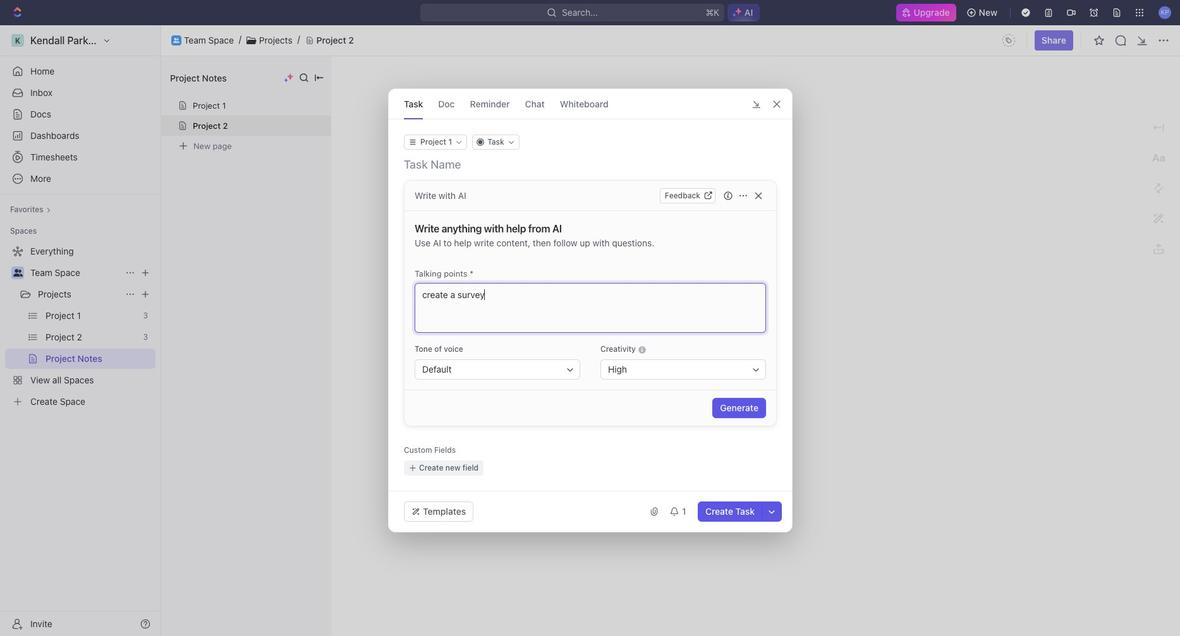 Task type: locate. For each thing, give the bounding box(es) containing it.
new
[[521, 228, 539, 237], [445, 464, 460, 473]]

task left doc in the top of the page
[[404, 98, 423, 109]]

1 horizontal spatial create
[[706, 507, 733, 517]]

1 vertical spatial team
[[30, 268, 52, 278]]

2 horizontal spatial project 2
[[503, 103, 607, 133]]

0 horizontal spatial create
[[419, 464, 443, 473]]

task button
[[404, 89, 423, 119]]

task down reminder button
[[487, 137, 504, 147]]

write inside button
[[519, 199, 541, 210]]

tone
[[415, 345, 432, 354]]

create down custom fields
[[419, 464, 443, 473]]

1 vertical spatial new
[[445, 464, 460, 473]]

1 vertical spatial generate
[[720, 403, 759, 414]]

generate down the improve
[[519, 383, 557, 394]]

0 vertical spatial generate
[[519, 383, 557, 394]]

template
[[559, 383, 595, 394]]

project 2
[[317, 35, 354, 45], [503, 103, 607, 133], [193, 121, 228, 131]]

1 vertical spatial 1
[[682, 507, 686, 517]]

1 horizontal spatial generate
[[720, 403, 759, 414]]

0 horizontal spatial new
[[194, 141, 211, 151]]

to
[[443, 238, 452, 249]]

templates
[[423, 507, 466, 517]]

improve
[[519, 363, 552, 374]]

improve writing button
[[499, 359, 962, 379]]

1 horizontal spatial team space link
[[184, 35, 234, 46]]

0 vertical spatial space
[[208, 35, 234, 45]]

1 horizontal spatial projects link
[[259, 35, 293, 46]]

new inside button
[[445, 464, 460, 473]]

projects link for user group icon
[[259, 35, 293, 46]]

0 vertical spatial team space
[[184, 35, 234, 45]]

team inside sidebar navigation
[[30, 268, 52, 278]]

1 vertical spatial team space link
[[30, 263, 120, 283]]

write with ai up anything
[[415, 190, 466, 201]]

anything
[[442, 223, 482, 235]]

new inside button
[[980, 7, 998, 18]]

1 vertical spatial page
[[544, 179, 564, 190]]

write with ai down "blank page"
[[519, 199, 571, 210]]

new for new page
[[194, 141, 211, 151]]

1 vertical spatial create
[[706, 507, 733, 517]]

1 horizontal spatial team space
[[184, 35, 234, 45]]

new for create
[[445, 464, 460, 473]]

with down "blank page"
[[543, 199, 560, 210]]

space
[[208, 35, 234, 45], [55, 268, 80, 278]]

1 horizontal spatial projects
[[259, 35, 293, 45]]

new for add
[[521, 228, 539, 237]]

tree inside sidebar navigation
[[5, 242, 156, 412]]

team space link right user group icon
[[184, 35, 234, 46]]

0 horizontal spatial 1
[[222, 101, 226, 111]]

new up the then
[[521, 228, 539, 237]]

2
[[349, 35, 354, 45], [591, 103, 607, 133], [223, 121, 228, 131]]

write anything with help from ai use ai to help write content, then follow up with questions.
[[415, 223, 654, 249]]

space right user group image
[[55, 268, 80, 278]]

2 vertical spatial task
[[736, 507, 755, 517]]

1 vertical spatial new
[[194, 141, 211, 151]]

0 horizontal spatial project 2
[[193, 121, 228, 131]]

create inside dropdown button
[[419, 464, 443, 473]]

reminder button
[[470, 89, 510, 119]]

search...
[[562, 7, 598, 18]]

generate down generate template button
[[720, 403, 759, 414]]

tree
[[5, 242, 156, 412]]

docs
[[30, 109, 51, 120]]

0 vertical spatial team
[[184, 35, 206, 45]]

0 horizontal spatial team space link
[[30, 263, 120, 283]]

points
[[444, 269, 467, 279]]

team for the team space link within the sidebar navigation
[[30, 268, 52, 278]]

team space right user group icon
[[184, 35, 234, 45]]

add
[[517, 87, 533, 98], [503, 228, 519, 237]]

feedback
[[665, 191, 700, 200]]

1 vertical spatial team space
[[30, 268, 80, 278]]

project 1
[[193, 101, 226, 111]]

help down anything
[[454, 238, 472, 249]]

create down pick department button
[[706, 507, 733, 517]]

pick
[[519, 484, 536, 495]]

team space
[[184, 35, 234, 45], [30, 268, 80, 278]]

new down "project 1"
[[194, 141, 211, 151]]

default button
[[415, 360, 580, 380]]

1 horizontal spatial new
[[521, 228, 539, 237]]

0 vertical spatial new
[[521, 228, 539, 237]]

new button
[[962, 3, 1006, 23]]

share
[[1042, 35, 1067, 46]]

new right upgrade
[[980, 7, 998, 18]]

0 horizontal spatial generate
[[519, 383, 557, 394]]

ai down "blank page"
[[563, 199, 571, 210]]

spaces
[[10, 226, 37, 236]]

0 horizontal spatial projects
[[38, 289, 71, 300]]

space inside sidebar navigation
[[55, 268, 80, 278]]

write anything with help from ai dialog
[[388, 89, 793, 533]]

1 vertical spatial projects
[[38, 289, 71, 300]]

team space inside the team space link
[[30, 268, 80, 278]]

0 horizontal spatial new
[[445, 464, 460, 473]]

create for create task
[[706, 507, 733, 517]]

chat button
[[525, 89, 545, 119]]

0 vertical spatial add
[[517, 87, 533, 98]]

generate for generate template
[[519, 383, 557, 394]]

team right user group icon
[[184, 35, 206, 45]]

high
[[608, 364, 627, 375]]

team space link inside sidebar navigation
[[30, 263, 120, 283]]

blank
[[519, 179, 542, 190]]

upgrade link
[[897, 4, 957, 22]]

1 horizontal spatial 1
[[682, 507, 686, 517]]

0 vertical spatial page
[[213, 141, 232, 151]]

new left field
[[445, 464, 460, 473]]

0 horizontal spatial page
[[213, 141, 232, 151]]

0 horizontal spatial write with ai
[[415, 190, 466, 201]]

0 vertical spatial projects link
[[259, 35, 293, 46]]

0 vertical spatial task
[[404, 98, 423, 109]]

ai
[[458, 190, 466, 201], [563, 199, 571, 210], [552, 223, 562, 235], [433, 238, 441, 249]]

create new field
[[419, 464, 479, 473]]

0 vertical spatial team space link
[[184, 35, 234, 46]]

1 inside button
[[682, 507, 686, 517]]

clickup list
[[519, 286, 568, 297]]

team space for the team space link for user group icon
[[184, 35, 234, 45]]

ai up follow
[[552, 223, 562, 235]]

doc
[[438, 98, 455, 109]]

task
[[404, 98, 423, 109], [487, 137, 504, 147], [736, 507, 755, 517]]

0 horizontal spatial team
[[30, 268, 52, 278]]

0 horizontal spatial team space
[[30, 268, 80, 278]]

up
[[580, 238, 590, 249]]

projects link for user group image
[[38, 285, 120, 305]]

1 horizontal spatial write with ai
[[519, 199, 571, 210]]

1 horizontal spatial 2
[[349, 35, 354, 45]]

templates button
[[404, 502, 474, 522]]

1 horizontal spatial task
[[487, 137, 504, 147]]

with up write
[[484, 223, 504, 235]]

1 down notes
[[222, 101, 226, 111]]

projects for projects link for user group image
[[38, 289, 71, 300]]

1 horizontal spatial help
[[506, 223, 526, 235]]

0 vertical spatial new
[[980, 7, 998, 18]]

write with ai inside write anything with help from ai dialog
[[415, 190, 466, 201]]

add up content,
[[503, 228, 519, 237]]

0 horizontal spatial task
[[404, 98, 423, 109]]

comment
[[535, 87, 574, 98]]

generate for generate
[[720, 403, 759, 414]]

write with ai button
[[499, 195, 962, 215]]

projects inside tree
[[38, 289, 71, 300]]

1 horizontal spatial page
[[544, 179, 564, 190]]

0 vertical spatial 1
[[222, 101, 226, 111]]

0 horizontal spatial projects link
[[38, 285, 120, 305]]

new page
[[194, 141, 232, 151]]

task down pick department button
[[736, 507, 755, 517]]

generate inside write anything with help from ai dialog
[[720, 403, 759, 414]]

generate template button
[[499, 379, 962, 399]]

of
[[434, 345, 442, 354]]

write
[[474, 238, 494, 249]]

0 vertical spatial projects
[[259, 35, 293, 45]]

projects link
[[259, 35, 293, 46], [38, 285, 120, 305]]

projects for projects link for user group icon
[[259, 35, 293, 45]]

project
[[317, 35, 346, 45], [170, 72, 200, 83], [193, 101, 220, 111], [503, 103, 586, 133], [193, 121, 221, 131]]

2 horizontal spatial task
[[736, 507, 755, 517]]

help up content,
[[506, 223, 526, 235]]

team space link right user group image
[[30, 263, 120, 283]]

clickup list button
[[499, 281, 962, 302]]

1 vertical spatial space
[[55, 268, 80, 278]]

reminder
[[470, 98, 510, 109]]

generate
[[519, 383, 557, 394], [720, 403, 759, 414]]

tree containing team space
[[5, 242, 156, 412]]

page inside blank page button
[[544, 179, 564, 190]]

team space link for user group icon
[[184, 35, 234, 46]]

projects
[[259, 35, 293, 45], [38, 289, 71, 300]]

2 horizontal spatial 2
[[591, 103, 607, 133]]

1 vertical spatial projects link
[[38, 285, 120, 305]]

team right user group image
[[30, 268, 52, 278]]

1 horizontal spatial space
[[208, 35, 234, 45]]

1 horizontal spatial team
[[184, 35, 206, 45]]

team space link
[[184, 35, 234, 46], [30, 263, 120, 283]]

doc button
[[438, 89, 455, 119]]

team space right user group image
[[30, 268, 80, 278]]

write with ai
[[415, 190, 466, 201], [519, 199, 571, 210]]

pick department
[[519, 484, 587, 495]]

1 vertical spatial task
[[487, 137, 504, 147]]

high button
[[601, 360, 766, 380]]

1 left create task
[[682, 507, 686, 517]]

0 horizontal spatial space
[[55, 268, 80, 278]]

0 vertical spatial create
[[419, 464, 443, 473]]

1 horizontal spatial new
[[980, 7, 998, 18]]

1 vertical spatial help
[[454, 238, 472, 249]]

with
[[439, 190, 456, 201], [543, 199, 560, 210], [484, 223, 504, 235], [593, 238, 610, 249]]

project notes
[[170, 72, 227, 83]]

add up chat
[[517, 87, 533, 98]]

page down "project 1"
[[213, 141, 232, 151]]

new for new
[[980, 7, 998, 18]]

space up notes
[[208, 35, 234, 45]]

help
[[506, 223, 526, 235], [454, 238, 472, 249]]

tone of voice
[[415, 345, 463, 354]]

1 vertical spatial add
[[503, 228, 519, 237]]

whiteboard button
[[560, 89, 609, 119]]

create
[[419, 464, 443, 473], [706, 507, 733, 517]]

create task button
[[698, 502, 762, 522]]

page right blank
[[544, 179, 564, 190]]



Task type: vqa. For each thing, say whether or not it's contained in the screenshot.
rightmost team space
yes



Task type: describe. For each thing, give the bounding box(es) containing it.
add new
[[503, 228, 539, 237]]

1 button
[[664, 502, 693, 522]]

table button
[[499, 241, 962, 261]]

write with ai inside button
[[519, 199, 571, 210]]

⌘k
[[706, 7, 720, 18]]

with up anything
[[439, 190, 456, 201]]

task button
[[472, 135, 519, 150]]

favorites
[[10, 205, 43, 214]]

creativity
[[601, 345, 638, 354]]

department
[[539, 484, 587, 495]]

clickup
[[519, 286, 551, 297]]

add comment
[[517, 87, 574, 98]]

chat
[[525, 98, 545, 109]]

team space link for user group image
[[30, 263, 120, 283]]

1 button
[[664, 502, 693, 522]]

dashboards
[[30, 130, 79, 141]]

generate template
[[519, 383, 595, 394]]

questions.
[[612, 238, 654, 249]]

0 horizontal spatial help
[[454, 238, 472, 249]]

content,
[[497, 238, 530, 249]]

improve writing
[[519, 363, 582, 374]]

dashboards link
[[5, 126, 156, 146]]

write inside write anything with help from ai use ai to help write content, then follow up with questions.
[[415, 223, 439, 235]]

default button
[[415, 360, 580, 380]]

team for the team space link for user group icon
[[184, 35, 206, 45]]

inbox link
[[5, 83, 156, 103]]

pick department button
[[499, 480, 962, 500]]

summarize
[[519, 424, 565, 434]]

whiteboard
[[560, 98, 609, 109]]

upgrade
[[914, 7, 950, 18]]

page for new page
[[213, 141, 232, 151]]

home
[[30, 66, 55, 77]]

custom fields
[[404, 446, 456, 455]]

table
[[519, 245, 541, 256]]

docs link
[[5, 104, 156, 125]]

notes
[[202, 72, 227, 83]]

add for add new
[[503, 228, 519, 237]]

create for create new field
[[419, 464, 443, 473]]

voice
[[444, 345, 463, 354]]

fields
[[434, 446, 456, 455]]

page for blank page
[[544, 179, 564, 190]]

create task
[[706, 507, 755, 517]]

team space for the team space link within the sidebar navigation
[[30, 268, 80, 278]]

inbox
[[30, 87, 53, 98]]

with right up
[[593, 238, 610, 249]]

0 horizontal spatial 2
[[223, 121, 228, 131]]

talking points *
[[415, 269, 474, 279]]

timesheets link
[[5, 147, 156, 168]]

summarize button
[[499, 419, 962, 440]]

space for the team space link for user group icon
[[208, 35, 234, 45]]

task inside button
[[736, 507, 755, 517]]

field
[[463, 464, 479, 473]]

writing
[[554, 363, 582, 374]]

feedback button
[[660, 188, 716, 203]]

*
[[470, 269, 474, 279]]

ai left "to"
[[433, 238, 441, 249]]

user group image
[[13, 269, 22, 277]]

Task Name text field
[[404, 157, 780, 173]]

high button
[[601, 360, 766, 380]]

create new field button
[[404, 461, 484, 476]]

user group image
[[173, 38, 180, 43]]

create new field button
[[404, 461, 484, 476]]

e.g. Brainstorm some activities for my design team offsite text field
[[415, 283, 766, 333]]

task inside dropdown button
[[487, 137, 504, 147]]

add for add comment
[[517, 87, 533, 98]]

default
[[422, 364, 452, 375]]

home link
[[5, 61, 156, 82]]

ai inside button
[[563, 199, 571, 210]]

from
[[528, 223, 550, 235]]

follow
[[553, 238, 577, 249]]

sidebar navigation
[[0, 25, 161, 637]]

custom
[[404, 446, 432, 455]]

with inside button
[[543, 199, 560, 210]]

ai up anything
[[458, 190, 466, 201]]

generate button
[[713, 398, 766, 419]]

list
[[553, 286, 568, 297]]

use
[[415, 238, 431, 249]]

blank page button
[[499, 175, 962, 195]]

1 horizontal spatial project 2
[[317, 35, 354, 45]]

invite
[[30, 619, 52, 630]]

blank page
[[519, 179, 564, 190]]

0 vertical spatial help
[[506, 223, 526, 235]]

then
[[533, 238, 551, 249]]

favorites button
[[5, 202, 56, 218]]

talking
[[415, 269, 442, 279]]

space for the team space link within the sidebar navigation
[[55, 268, 80, 278]]



